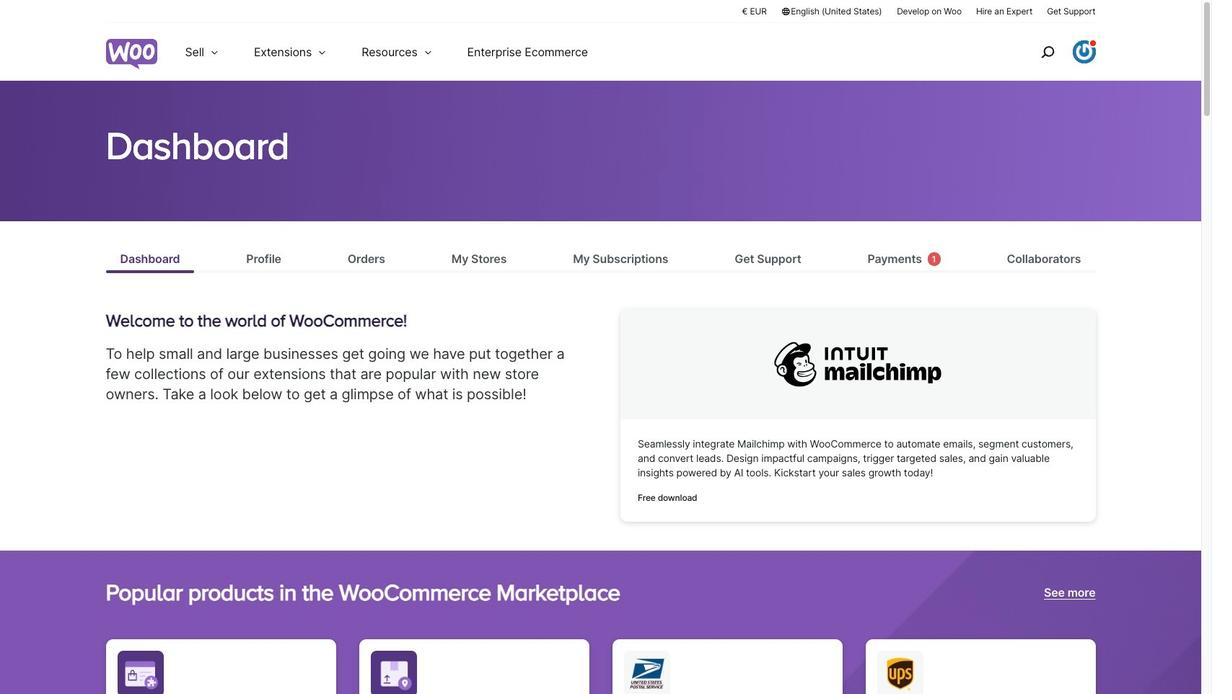Task type: describe. For each thing, give the bounding box(es) containing it.
open account menu image
[[1073, 40, 1096, 64]]

search image
[[1036, 40, 1059, 64]]



Task type: locate. For each thing, give the bounding box(es) containing it.
service navigation menu element
[[1010, 29, 1096, 75]]



